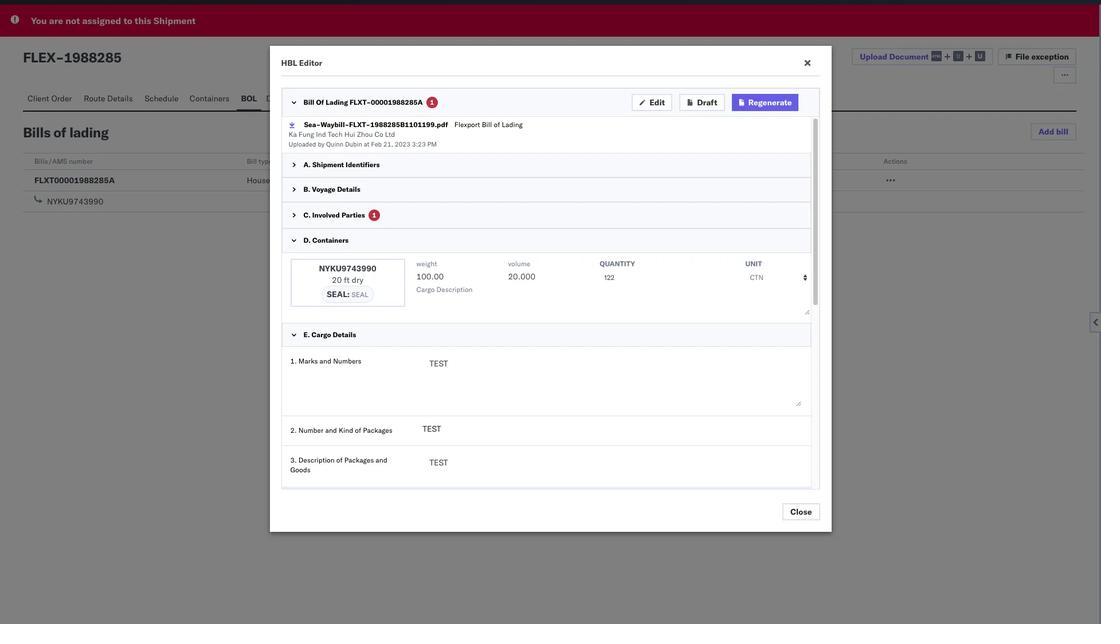 Task type: vqa. For each thing, say whether or not it's contained in the screenshot.
4th Resize Handle column header from the right
no



Task type: locate. For each thing, give the bounding box(es) containing it.
0 horizontal spatial description
[[299, 456, 335, 465]]

containers
[[190, 93, 229, 104], [312, 236, 349, 245]]

1 right "parties"
[[372, 211, 376, 219]]

0 vertical spatial and
[[320, 357, 331, 366]]

3.
[[290, 456, 297, 465]]

1 vertical spatial lading
[[502, 120, 523, 129]]

of down the 2. number and kind of packages
[[336, 456, 343, 465]]

details
[[107, 93, 133, 104], [337, 185, 361, 194], [333, 331, 356, 339]]

marks
[[299, 357, 318, 366]]

lading
[[69, 124, 109, 141]]

surrender
[[687, 157, 717, 166]]

0 vertical spatial 1
[[430, 98, 434, 107]]

packages
[[363, 427, 393, 435], [344, 456, 374, 465]]

0 horizontal spatial lading
[[326, 98, 348, 107]]

e.
[[304, 331, 310, 339]]

details up 'numbers'
[[333, 331, 356, 339]]

1 up "1988285b1101199.pdf"
[[430, 98, 434, 107]]

1 vertical spatial test text field
[[423, 454, 802, 507]]

description inside 3. description of packages and goods
[[299, 456, 335, 465]]

obl surrender
[[671, 157, 717, 166]]

1 test text field from the top
[[423, 355, 802, 408]]

zhou
[[357, 130, 373, 139]]

1 vertical spatial 1
[[372, 211, 376, 219]]

and down the 2. number and kind of packages
[[376, 456, 387, 465]]

pm
[[427, 140, 437, 148]]

containers right "d."
[[312, 236, 349, 245]]

nyku9743990 down flxt00001988285a
[[47, 197, 103, 207]]

draft button
[[679, 94, 725, 111]]

0 vertical spatial details
[[107, 93, 133, 104]]

editor
[[299, 58, 322, 68]]

of right kind
[[355, 427, 361, 435]]

order
[[51, 93, 72, 104]]

None text field
[[417, 297, 811, 316]]

packages down kind
[[344, 456, 374, 465]]

shipment
[[154, 15, 196, 26], [312, 161, 344, 169]]

description up goods
[[299, 456, 335, 465]]

0 vertical spatial nyku9743990
[[47, 197, 103, 207]]

details right route
[[107, 93, 133, 104]]

1 vertical spatial packages
[[344, 456, 374, 465]]

details for b. voyage details
[[337, 185, 361, 194]]

0 horizontal spatial containers
[[190, 93, 229, 104]]

c. involved parties
[[304, 211, 365, 219]]

parties
[[342, 211, 365, 219]]

route details
[[84, 93, 133, 104]]

test text field for 3. description of packages and goods
[[423, 454, 802, 507]]

nyku9743990 for nyku9743990 20 ft dry seal: seal
[[319, 263, 376, 274]]

bill right flexport
[[482, 120, 492, 129]]

you
[[31, 15, 47, 26]]

1 vertical spatial bill
[[482, 120, 492, 129]]

nyku9743990 up ft
[[319, 263, 376, 274]]

20.000
[[508, 272, 536, 282]]

c.
[[304, 211, 311, 219]]

details inside 'button'
[[107, 93, 133, 104]]

quantity
[[600, 259, 635, 268]]

ka
[[289, 130, 297, 139]]

release
[[459, 157, 484, 166]]

nyku9743990 for nyku9743990
[[47, 197, 103, 207]]

identifiers
[[346, 161, 380, 169]]

cargo down 100.00
[[417, 285, 435, 294]]

1 horizontal spatial nyku9743990
[[319, 263, 376, 274]]

edit button
[[632, 94, 673, 111]]

hbl editor
[[281, 58, 322, 68]]

packages right kind
[[363, 427, 393, 435]]

this
[[135, 15, 151, 26]]

1 vertical spatial shipment
[[312, 161, 344, 169]]

1 horizontal spatial description
[[437, 285, 473, 294]]

of right flexport
[[494, 120, 500, 129]]

1 horizontal spatial bill
[[304, 98, 314, 107]]

close
[[791, 507, 812, 518]]

route
[[84, 93, 105, 104]]

1 horizontal spatial lading
[[502, 120, 523, 129]]

2 test text field from the top
[[423, 454, 802, 507]]

0 horizontal spatial nyku9743990
[[47, 197, 103, 207]]

0 vertical spatial containers
[[190, 93, 229, 104]]

0 horizontal spatial cargo
[[312, 331, 331, 339]]

bill left of
[[304, 98, 314, 107]]

containers left bol
[[190, 93, 229, 104]]

0 vertical spatial description
[[437, 285, 473, 294]]

shipment right this
[[154, 15, 196, 26]]

0 vertical spatial test text field
[[423, 355, 802, 408]]

are
[[49, 15, 63, 26]]

description down 100.00
[[437, 285, 473, 294]]

test
[[423, 424, 441, 435]]

shipment right the a.
[[312, 161, 344, 169]]

of
[[494, 120, 500, 129], [54, 124, 66, 141], [355, 427, 361, 435], [336, 456, 343, 465]]

20
[[332, 275, 342, 285]]

of inside 3. description of packages and goods
[[336, 456, 343, 465]]

1 vertical spatial and
[[325, 427, 337, 435]]

containers button
[[185, 88, 237, 111]]

description for cargo
[[437, 285, 473, 294]]

containers inside button
[[190, 93, 229, 104]]

TEST text field
[[423, 355, 802, 408], [423, 454, 802, 507]]

file exception
[[1016, 52, 1069, 62]]

1 for c. involved parties
[[372, 211, 376, 219]]

1 horizontal spatial 1
[[430, 98, 434, 107]]

1 horizontal spatial cargo
[[417, 285, 435, 294]]

1 vertical spatial flxt-
[[349, 120, 370, 129]]

bill left type
[[247, 157, 257, 166]]

1 vertical spatial details
[[337, 185, 361, 194]]

0 horizontal spatial bill
[[247, 157, 257, 166]]

method
[[485, 157, 509, 166]]

release method
[[459, 157, 509, 166]]

0 vertical spatial flxt-
[[350, 98, 371, 107]]

regenerate button
[[732, 94, 798, 111]]

0 vertical spatial bill
[[304, 98, 314, 107]]

None text field
[[600, 271, 681, 285]]

--
[[459, 175, 469, 186]]

0 vertical spatial shipment
[[154, 15, 196, 26]]

by
[[318, 140, 325, 148]]

details for e. cargo details
[[333, 331, 356, 339]]

cargo right "e."
[[312, 331, 331, 339]]

flxt00001988285a
[[34, 175, 115, 186]]

1 vertical spatial containers
[[312, 236, 349, 245]]

type
[[259, 157, 272, 166]]

and right 'marks' on the bottom left
[[320, 357, 331, 366]]

2 vertical spatial bill
[[247, 157, 257, 166]]

cargo
[[417, 285, 435, 294], [312, 331, 331, 339]]

actions
[[884, 157, 908, 166]]

1 vertical spatial description
[[299, 456, 335, 465]]

0 horizontal spatial 1
[[372, 211, 376, 219]]

file
[[1016, 52, 1030, 62]]

0 horizontal spatial shipment
[[154, 15, 196, 26]]

2 vertical spatial details
[[333, 331, 356, 339]]

not
[[65, 15, 80, 26]]

2 vertical spatial and
[[376, 456, 387, 465]]

exception
[[1032, 52, 1069, 62]]

-
[[56, 49, 64, 66], [272, 175, 277, 186], [459, 175, 464, 186], [464, 175, 469, 186]]

details right voyage
[[337, 185, 361, 194]]

bill
[[1056, 127, 1069, 137]]

and inside 3. description of packages and goods
[[376, 456, 387, 465]]

nyku9743990 20 ft dry seal: seal
[[319, 263, 376, 300]]

involved
[[312, 211, 340, 219]]

sea-
[[304, 120, 321, 129]]

messages button
[[315, 88, 361, 111]]

0 vertical spatial lading
[[326, 98, 348, 107]]

lading right of
[[326, 98, 348, 107]]

lading up method
[[502, 120, 523, 129]]

quinn
[[326, 140, 343, 148]]

schedule button
[[140, 88, 185, 111]]

lading
[[326, 98, 348, 107], [502, 120, 523, 129]]

upload document button
[[852, 48, 993, 65]]

nyku9743990
[[47, 197, 103, 207], [319, 263, 376, 274]]

upload document
[[860, 51, 929, 62]]

volume 20.000
[[508, 259, 536, 282]]

1 horizontal spatial shipment
[[312, 161, 344, 169]]

flex
[[23, 49, 56, 66]]

schedule
[[145, 93, 179, 104]]

1988285
[[64, 49, 122, 66]]

file exception button
[[998, 48, 1077, 65], [998, 48, 1077, 65]]

and left kind
[[325, 427, 337, 435]]

2. number and kind of packages
[[290, 427, 393, 435]]

packages inside 3. description of packages and goods
[[344, 456, 374, 465]]

1 vertical spatial cargo
[[312, 331, 331, 339]]

1 vertical spatial nyku9743990
[[319, 263, 376, 274]]

flexport
[[454, 120, 480, 129]]

flxt-
[[350, 98, 371, 107], [349, 120, 370, 129]]

weight 100.00
[[417, 259, 444, 282]]



Task type: describe. For each thing, give the bounding box(es) containing it.
you are not assigned to this shipment
[[31, 15, 196, 26]]

bill for bill type
[[247, 157, 257, 166]]

numbers
[[333, 357, 362, 366]]

d.
[[304, 236, 311, 245]]

bill for bill of lading flxt-00001988285a
[[304, 98, 314, 107]]

documents button
[[262, 88, 315, 111]]

document
[[889, 51, 929, 62]]

sea-waybill-flxt-1988285b1101199.pdf
[[304, 120, 448, 129]]

0 vertical spatial packages
[[363, 427, 393, 435]]

route details button
[[79, 88, 140, 111]]

obl
[[671, 157, 685, 166]]

of right bills
[[54, 124, 66, 141]]

to
[[123, 15, 132, 26]]

and for marks
[[320, 357, 331, 366]]

add
[[1039, 127, 1054, 137]]

flex - 1988285
[[23, 49, 122, 66]]

d. containers
[[304, 236, 349, 245]]

assignees
[[366, 93, 403, 104]]

unit
[[746, 259, 762, 268]]

number
[[299, 427, 324, 435]]

ft
[[344, 275, 350, 285]]

test text field for 1. marks and numbers
[[423, 355, 802, 408]]

3:23
[[412, 140, 426, 148]]

e. cargo details
[[304, 331, 356, 339]]

express
[[279, 175, 308, 186]]

1 for bill of lading flxt-00001988285a
[[430, 98, 434, 107]]

number
[[69, 157, 93, 166]]

assigned
[[82, 15, 121, 26]]

feb
[[371, 140, 382, 148]]

1 horizontal spatial containers
[[312, 236, 349, 245]]

21,
[[383, 140, 393, 148]]

uploaded
[[289, 140, 316, 148]]

1. marks and numbers
[[290, 357, 362, 366]]

client
[[28, 93, 49, 104]]

client order
[[28, 93, 72, 104]]

co
[[375, 130, 383, 139]]

house - express
[[247, 175, 308, 186]]

dry
[[352, 275, 363, 285]]

hui
[[344, 130, 355, 139]]

add bill
[[1039, 127, 1069, 137]]

2.
[[290, 427, 297, 435]]

ka fung ind tech hui zhou co ltd uploaded by quinn dubin at feb 21, 2023 3:23 pm
[[289, 130, 437, 148]]

close button
[[783, 504, 820, 521]]

- for house
[[272, 175, 277, 186]]

hbl
[[281, 58, 297, 68]]

waybill-
[[321, 120, 349, 129]]

seal:
[[327, 289, 350, 300]]

messages
[[319, 93, 355, 104]]

released
[[671, 175, 705, 186]]

2 horizontal spatial bill
[[482, 120, 492, 129]]

documents
[[266, 93, 308, 104]]

and for number
[[325, 427, 337, 435]]

of
[[316, 98, 324, 107]]

- for flex
[[56, 49, 64, 66]]

- for -
[[464, 175, 469, 186]]

00001988285a
[[371, 98, 423, 107]]

bills/ams number
[[34, 157, 93, 166]]

b.
[[304, 185, 310, 194]]

bol
[[241, 93, 257, 104]]

bills/ams
[[34, 157, 67, 166]]

flexport bill of lading
[[454, 120, 523, 129]]

client order button
[[23, 88, 79, 111]]

100.00
[[417, 272, 444, 282]]

a.
[[304, 161, 311, 169]]

bill of lading flxt-00001988285a
[[304, 98, 423, 107]]

bills of lading
[[23, 124, 109, 141]]

voyage
[[312, 185, 335, 194]]

0 vertical spatial cargo
[[417, 285, 435, 294]]

add bill button
[[1031, 123, 1077, 140]]

tech
[[328, 130, 343, 139]]

description for 3.
[[299, 456, 335, 465]]

draft
[[697, 97, 718, 108]]

3. description of packages and goods
[[290, 456, 387, 475]]

regenerate
[[748, 97, 792, 108]]

volume
[[508, 259, 530, 268]]

goods
[[290, 466, 311, 475]]

1988285b1101199.pdf
[[370, 120, 448, 129]]

at
[[364, 140, 369, 148]]

bill type
[[247, 157, 272, 166]]



